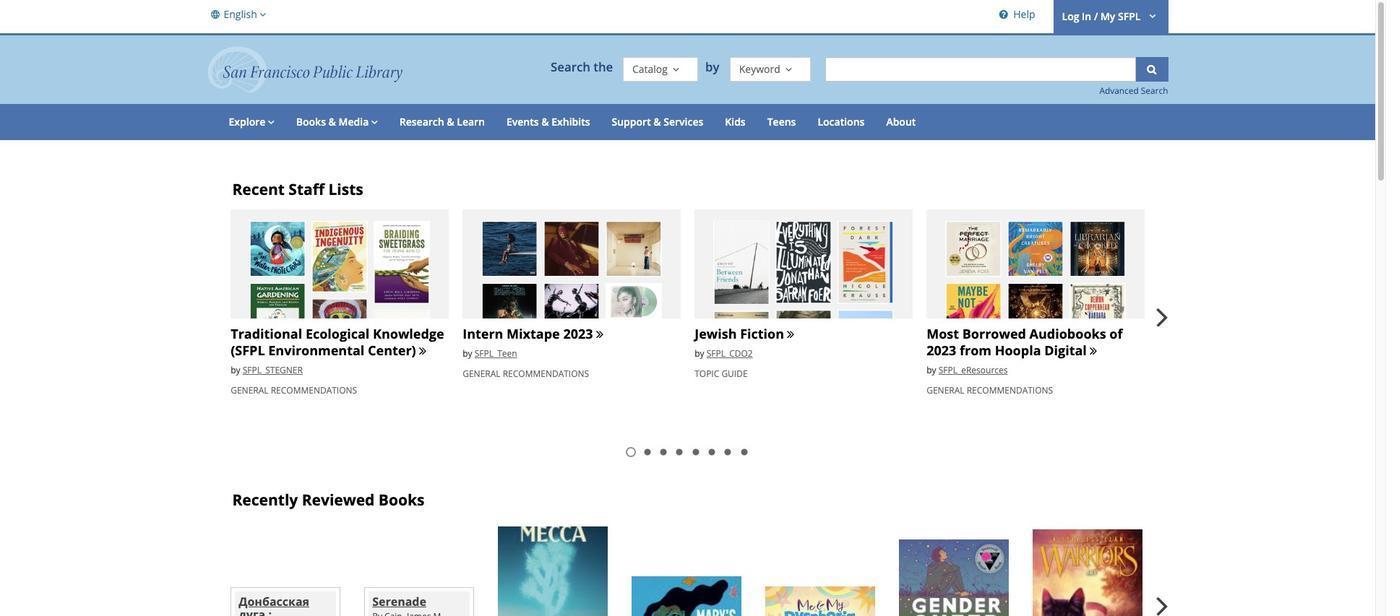 Task type: locate. For each thing, give the bounding box(es) containing it.
mary's
[[640, 584, 679, 600]]

most borrowed audiobooks of 2023 from hoopla digital - sfpl_eresources image
[[927, 209, 1146, 413]]

2 horizontal spatial general recommendations
[[927, 385, 1054, 397]]

general down by sfpl_stegner
[[231, 385, 269, 397]]

sfpl_eresources
[[939, 365, 1008, 377]]

1 horizontal spatial 2023
[[927, 342, 957, 359]]

sky
[[1041, 536, 1062, 552]]

arrow image for log in / my sfpl
[[1144, 9, 1160, 22]]

by inside the gender queer by kobabe, maia
[[908, 563, 918, 576]]

search down search icon
[[1142, 85, 1169, 97]]

locations link
[[807, 104, 876, 140]]

help circled image
[[997, 7, 1011, 21]]

svg chevron double right image
[[593, 329, 606, 342], [785, 329, 798, 342], [416, 346, 429, 359]]

recent
[[232, 179, 285, 199]]

search
[[551, 59, 591, 76], [1142, 85, 1169, 97]]

sfpl_teen
[[475, 348, 517, 360]]

& left media
[[329, 115, 336, 128]]

by down most
[[927, 365, 937, 377]]

1 horizontal spatial recommendations
[[503, 368, 589, 380]]

recommendations for borrowed
[[967, 385, 1054, 397]]

hoopla
[[995, 342, 1042, 359]]

general recommendations
[[463, 368, 589, 380], [231, 385, 357, 397], [927, 385, 1054, 397]]

0 vertical spatial arrow image
[[257, 7, 266, 22]]

& right events
[[542, 115, 549, 128]]

1 vertical spatial search
[[1142, 85, 1169, 97]]

arrow image inside "books & media" link
[[369, 115, 378, 128]]

most borrowed audio­books of 2023 from hoopla digital link
[[927, 325, 1123, 359]]

svg dots not active image
[[642, 447, 653, 458], [674, 447, 686, 458], [690, 447, 702, 458], [723, 447, 734, 458]]

most
[[927, 325, 960, 343]]

& right support on the top left
[[654, 115, 661, 128]]

1 horizontal spatial search
[[1142, 85, 1169, 97]]

susan
[[555, 550, 579, 563]]

by up topic
[[695, 348, 705, 360]]

1 horizontal spatial svg dots not active image
[[707, 447, 718, 458]]

0 horizontal spatial books
[[296, 115, 326, 128]]

1 vertical spatial my
[[820, 593, 837, 609]]

san francisco public library image
[[207, 46, 403, 93]]

general down by sfpl_teen on the bottom of the page
[[463, 368, 501, 380]]

knowledge
[[373, 325, 444, 343]]

by down the "intern"
[[463, 348, 473, 360]]

sky by hunter, erin
[[1041, 536, 1103, 565]]

3 & from the left
[[542, 115, 549, 128]]

recommendations down mixtape in the bottom left of the page
[[503, 368, 589, 380]]

0 horizontal spatial recommendations
[[271, 385, 357, 397]]

my right /
[[1101, 9, 1116, 23]]

0 horizontal spatial arrow image
[[257, 7, 266, 22]]

by down mary's
[[640, 601, 650, 613]]

sfpl_stegner link
[[243, 365, 303, 377]]

0 vertical spatial arrow image
[[1144, 9, 1160, 22]]

arrow image up the san francisco public library image
[[257, 7, 266, 22]]

svg chevron double right image for intern mixtape 2023
[[593, 329, 606, 342]]

by down mecca
[[506, 550, 516, 563]]

me
[[774, 593, 792, 609]]

дуга
[[239, 607, 266, 617]]

kids link
[[715, 104, 757, 140]]

svg dots not active image
[[658, 447, 670, 458], [707, 447, 718, 458], [739, 447, 750, 458]]

2023 up by sfpl_eresources
[[927, 342, 957, 359]]

1 & from the left
[[329, 115, 336, 128]]

0 horizontal spatial arrow image
[[266, 115, 275, 128]]

general down by sfpl_eresources
[[927, 385, 965, 397]]

& left learn
[[447, 115, 455, 128]]

log
[[1063, 9, 1080, 23]]

(sfpl
[[231, 342, 265, 359]]

arrow image inside log in / my sfpl link
[[1144, 9, 1160, 22]]

general recommendations down sfpl_eresources
[[927, 385, 1054, 397]]

arrow image
[[1144, 9, 1160, 22], [266, 115, 275, 128]]

digital
[[1045, 342, 1087, 359]]

arrow image left books & media
[[266, 115, 275, 128]]

1 horizontal spatial arrow image
[[1144, 9, 1160, 22]]

english link
[[207, 0, 270, 29]]

sfpl_eresources link
[[939, 365, 1008, 377]]

general
[[463, 368, 501, 380], [231, 385, 269, 397], [927, 385, 965, 397]]

recommendations down hoopla
[[967, 385, 1054, 397]]

help link
[[994, 0, 1039, 33]]

books right reviewed
[[379, 490, 425, 510]]

0 horizontal spatial 2023
[[564, 325, 593, 343]]

mecca
[[506, 534, 543, 550]]

general recommendations for mixtape
[[463, 368, 589, 380]]

0 horizontal spatial general recommendations
[[231, 385, 357, 397]]

:…
[[269, 607, 282, 617]]

by down (sfpl
[[231, 365, 240, 377]]

events & exhibits
[[507, 115, 590, 128]]

from
[[960, 342, 992, 359]]

4 & from the left
[[654, 115, 661, 128]]

&
[[329, 115, 336, 128], [447, 115, 455, 128], [542, 115, 549, 128], [654, 115, 661, 128]]

1 vertical spatial arrow image
[[266, 115, 275, 128]]

None search field
[[826, 57, 1137, 81]]

support & services
[[612, 115, 704, 128]]

arrow image right sfpl
[[1144, 9, 1160, 22]]

recommendations down envir­onmen­tal
[[271, 385, 357, 397]]

books & media link
[[285, 104, 389, 140]]

arrow image left research
[[369, 115, 378, 128]]

support
[[612, 115, 651, 128]]

my right and
[[820, 593, 837, 609]]

1 horizontal spatial general
[[463, 368, 501, 380]]

1 horizontal spatial books
[[379, 490, 425, 510]]

books left media
[[296, 115, 326, 128]]

4 svg dots not active image from the left
[[723, 447, 734, 458]]

2 horizontal spatial svg dots not active image
[[739, 447, 750, 458]]

topic guide
[[695, 368, 748, 380]]

dysphoria…
[[774, 606, 843, 617]]

2 horizontal spatial general
[[927, 385, 965, 397]]

arrow image inside 'explore' link
[[266, 115, 275, 128]]

донбасская дуга :…
[[239, 594, 310, 617]]

events
[[507, 115, 539, 128]]

research & learn link
[[389, 104, 496, 140]]

0 horizontal spatial my
[[820, 593, 837, 609]]

0 vertical spatial search
[[551, 59, 591, 76]]

christopher
[[640, 610, 688, 617]]

by down the 'gender'
[[908, 563, 918, 576]]

keyword
[[740, 62, 781, 76]]

0 horizontal spatial svg chevron double right image
[[416, 346, 429, 359]]

1 horizontal spatial svg chevron double right image
[[593, 329, 606, 342]]

by for 2023
[[463, 348, 473, 360]]

teens
[[768, 115, 796, 128]]

by left keyword
[[706, 59, 723, 76]]

books
[[296, 115, 326, 128], [379, 490, 425, 510]]

kobabe,
[[920, 563, 953, 576]]

by sfpl_teen
[[463, 348, 517, 360]]

1 horizontal spatial my
[[1101, 9, 1116, 23]]

2023 right mixtape in the bottom left of the page
[[564, 325, 593, 343]]

0 horizontal spatial general
[[231, 385, 269, 397]]

locations
[[818, 115, 865, 128]]

mary's idea by raschka, christopher
[[640, 584, 707, 617]]

teens link
[[757, 104, 807, 140]]

search the
[[551, 59, 613, 76]]

arrow image
[[257, 7, 266, 22], [369, 115, 378, 128]]

general recommendations down sfpl_stegner link
[[231, 385, 357, 397]]

0 horizontal spatial svg dots not active image
[[658, 447, 670, 458]]

gender
[[908, 547, 950, 563]]

by sfpl_stegner
[[231, 365, 303, 377]]

recently reviewed books
[[232, 490, 425, 510]]

2 & from the left
[[447, 115, 455, 128]]

recent staff lists
[[232, 179, 363, 199]]

tradi­tiona­l
[[231, 325, 302, 343]]

me and my dysphoria…
[[774, 593, 843, 617]]

1 svg dots not active image from the left
[[658, 447, 670, 458]]

jewish fiction - sfpl_cdo2 image
[[695, 209, 913, 498]]

2 horizontal spatial recommendations
[[967, 385, 1054, 397]]

1 vertical spatial arrow image
[[369, 115, 378, 128]]

tradi­tiona­l ecolo­gical knowledge (sfpl envir­onmen­tal center) link
[[231, 325, 444, 359]]

2 horizontal spatial svg chevron double right image
[[785, 329, 798, 342]]

1 horizontal spatial arrow image
[[369, 115, 378, 128]]

general recommendations down sfpl_teen link
[[463, 368, 589, 380]]

lists
[[329, 179, 363, 199]]

search left the
[[551, 59, 591, 76]]

advanced search
[[1100, 85, 1169, 97]]

1 horizontal spatial general recommendations
[[463, 368, 589, 380]]

gender queer by kobabe, maia
[[908, 547, 989, 576]]

sfpl_stegner
[[243, 365, 303, 377]]

mecca by straight, susan
[[506, 534, 579, 563]]

my inside the me and my dysphoria…
[[820, 593, 837, 609]]

explore
[[229, 115, 266, 128]]

ecolo­gical
[[306, 325, 370, 343]]

by down sky
[[1041, 553, 1051, 565]]

explore link
[[218, 104, 285, 140]]

0 vertical spatial books
[[296, 115, 326, 128]]

by
[[506, 550, 516, 563], [1041, 553, 1051, 565], [908, 563, 918, 576], [640, 601, 650, 613]]

reviewed
[[302, 490, 375, 510]]

general recommendations for ecolo­gical
[[231, 385, 357, 397]]

log in / my sfpl
[[1063, 9, 1141, 23]]

borrowed
[[963, 325, 1027, 343]]



Task type: describe. For each thing, give the bounding box(es) containing it.
about link
[[876, 104, 927, 140]]

general for tradi­tiona­l ecolo­gical knowledge (sfpl envir­onmen­tal center)
[[231, 385, 269, 397]]

arrow image for explore
[[266, 115, 275, 128]]

and
[[795, 593, 817, 609]]

erin
[[1087, 553, 1103, 565]]

fiction
[[741, 325, 785, 343]]

learn
[[457, 115, 485, 128]]

svg chevron double right image
[[1087, 346, 1100, 359]]

audio­books
[[1030, 325, 1107, 343]]

research & learn
[[400, 115, 485, 128]]

research
[[400, 115, 444, 128]]

recommendations for ecolo­gical
[[271, 385, 357, 397]]

log in / my sfpl link
[[1054, 0, 1169, 33]]

by inside sky by hunter, erin
[[1041, 553, 1051, 565]]

svg chevron double right image for jewish fiction
[[785, 329, 798, 342]]

advanced
[[1100, 85, 1139, 97]]

english
[[224, 7, 257, 21]]

донбасская дуга :… link
[[231, 588, 341, 617]]

recommendations for mixtape
[[503, 368, 589, 380]]

books & media
[[296, 115, 369, 128]]

3 svg dots not active image from the left
[[739, 447, 750, 458]]

& for books
[[329, 115, 336, 128]]

in
[[1083, 9, 1092, 23]]

& for events
[[542, 115, 549, 128]]

intern mixtape 2023 link
[[463, 325, 593, 343]]

maia
[[955, 563, 975, 576]]

sfpl
[[1119, 9, 1141, 23]]

1 vertical spatial books
[[379, 490, 425, 510]]

kids
[[726, 115, 746, 128]]

2023 inside most borrowed audio­books of 2023 from hoopla digital
[[927, 342, 957, 359]]

arrow image inside english link
[[257, 7, 266, 22]]

jewish fiction link
[[695, 325, 785, 343]]

the
[[594, 59, 613, 76]]

general recommendations for borrowed
[[927, 385, 1054, 397]]

about
[[887, 115, 916, 128]]

1 svg dots not active image from the left
[[642, 447, 653, 458]]

media
[[339, 115, 369, 128]]

/
[[1095, 9, 1099, 23]]

by sfpl_cdo2
[[695, 348, 753, 360]]

sfpl_cdo2
[[707, 348, 753, 360]]

jewish fiction
[[695, 325, 785, 343]]

of
[[1110, 325, 1123, 343]]

sfpl_teen link
[[475, 348, 517, 360]]

& for research
[[447, 115, 455, 128]]

most borrowed audio­books of 2023 from hoopla digital
[[927, 325, 1123, 359]]

straight,
[[519, 550, 552, 563]]

staff
[[289, 179, 325, 199]]

events & exhibits link
[[496, 104, 601, 140]]

intern mixtape 2023 - sfpl_teen image
[[463, 209, 681, 413]]

search image
[[1145, 62, 1160, 76]]

traditional ecological knowledge (sfpl environmental center) - sfpl_stegner image
[[231, 209, 449, 497]]

mixtape
[[507, 325, 560, 343]]

intern
[[463, 325, 504, 343]]

recently
[[232, 490, 298, 510]]

general for intern mixtape 2023
[[463, 368, 501, 380]]

center)
[[368, 342, 416, 359]]

help
[[1014, 7, 1036, 21]]

& for support
[[654, 115, 661, 128]]

0 horizontal spatial search
[[551, 59, 591, 76]]

queer
[[953, 547, 989, 563]]

0 vertical spatial my
[[1101, 9, 1116, 23]]

2 svg dots not active image from the left
[[707, 447, 718, 458]]

svg chevron double right image for tradi­tiona­l ecolo­gical knowledge (sfpl envir­onmen­tal center)
[[416, 346, 429, 359]]

serenade link
[[365, 588, 475, 617]]

svg dots active image
[[626, 447, 637, 458]]

by inside mary's idea by raschka, christopher
[[640, 601, 650, 613]]

by sfpl_eresources
[[927, 365, 1008, 377]]

донбасская
[[239, 594, 310, 610]]

3 svg dots not active image from the left
[[690, 447, 702, 458]]

jewish
[[695, 325, 737, 343]]

guide
[[722, 368, 748, 380]]

topic
[[695, 368, 720, 380]]

serenade
[[373, 594, 427, 610]]

services
[[664, 115, 704, 128]]

me and my dysphoria… link
[[766, 587, 876, 617]]

2 svg dots not active image from the left
[[674, 447, 686, 458]]

sfpl_cdo2 link
[[707, 348, 753, 360]]

idea
[[682, 584, 707, 600]]

hunter,
[[1054, 553, 1084, 565]]

support & services link
[[601, 104, 715, 140]]

catalog
[[633, 62, 668, 76]]

exhibits
[[552, 115, 590, 128]]

general for most borrowed audio­books of 2023 from hoopla digital
[[927, 385, 965, 397]]

advanced search link
[[1100, 85, 1169, 97]]

by for knowledge
[[231, 365, 240, 377]]

by inside mecca by straight, susan
[[506, 550, 516, 563]]

by for audio­books
[[927, 365, 937, 377]]

raschka,
[[652, 601, 688, 613]]



Task type: vqa. For each thing, say whether or not it's contained in the screenshot.
the Research & Learn link
yes



